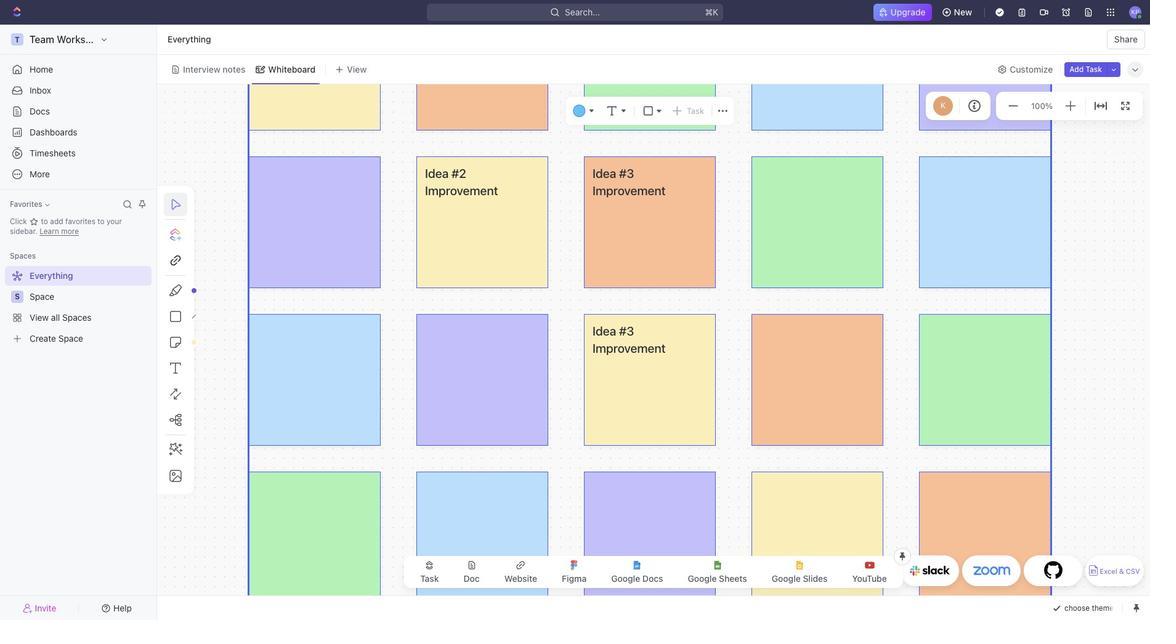 Task type: locate. For each thing, give the bounding box(es) containing it.
everything link
[[164, 32, 214, 47], [5, 266, 149, 286]]

figma
[[562, 574, 587, 584]]

0 vertical spatial docs
[[30, 106, 50, 116]]

0 horizontal spatial to
[[41, 217, 48, 226]]

0 horizontal spatial task button
[[410, 560, 449, 585]]

docs inside sidebar navigation
[[30, 106, 50, 116]]

google right figma
[[611, 574, 640, 584]]

everything
[[168, 34, 211, 44], [30, 270, 73, 281]]

timesheets link
[[5, 144, 152, 163]]

view for view all spaces
[[30, 312, 49, 323]]

customize
[[1010, 64, 1053, 74]]

dashboards link
[[5, 123, 152, 142]]

invite
[[35, 603, 56, 613]]

0 vertical spatial task button
[[668, 102, 707, 120]]

2 google from the left
[[688, 574, 717, 584]]

google
[[611, 574, 640, 584], [688, 574, 717, 584], [772, 574, 801, 584]]

everything link up the space link
[[5, 266, 149, 286]]

space, , element
[[11, 291, 23, 303]]

workspace
[[57, 34, 108, 45]]

view all spaces
[[30, 312, 91, 323]]

google sheets button
[[678, 560, 757, 585]]

excel & csv link
[[1086, 556, 1144, 587]]

help
[[113, 603, 132, 613]]

1 vertical spatial everything
[[30, 270, 73, 281]]

google left slides
[[772, 574, 801, 584]]

share button
[[1107, 30, 1145, 49]]

⌘k
[[705, 7, 718, 17]]

invite user image
[[23, 603, 32, 614]]

inbox link
[[5, 81, 152, 100]]

0 vertical spatial spaces
[[10, 251, 36, 261]]

3 google from the left
[[772, 574, 801, 584]]

share
[[1114, 34, 1138, 44]]

1 vertical spatial space
[[58, 333, 83, 344]]

view for view
[[347, 64, 367, 74]]

2 to from the left
[[98, 217, 105, 226]]

spaces down sidebar.
[[10, 251, 36, 261]]

view
[[347, 64, 367, 74], [30, 312, 49, 323]]

100% button
[[1029, 98, 1055, 113]]

upgrade
[[891, 7, 926, 17]]

search...
[[565, 7, 600, 17]]

1 horizontal spatial view
[[347, 64, 367, 74]]

view button
[[331, 55, 435, 84]]

favorites
[[65, 217, 95, 226]]

0 horizontal spatial google
[[611, 574, 640, 584]]

1 horizontal spatial google
[[688, 574, 717, 584]]

google left sheets
[[688, 574, 717, 584]]

interview
[[183, 64, 220, 74]]

0 vertical spatial everything link
[[164, 32, 214, 47]]

everything inside sidebar navigation
[[30, 270, 73, 281]]

0 horizontal spatial docs
[[30, 106, 50, 116]]

upgrade link
[[873, 4, 932, 21]]

space
[[30, 291, 54, 302], [58, 333, 83, 344]]

google for google docs
[[611, 574, 640, 584]]

1 horizontal spatial docs
[[643, 574, 663, 584]]

tree containing everything
[[5, 266, 152, 349]]

team workspace, , element
[[11, 33, 23, 46]]

1 vertical spatial task
[[687, 106, 704, 116]]

learn
[[40, 227, 59, 236]]

add task
[[1070, 64, 1102, 74]]

to left your
[[98, 217, 105, 226]]

everything up interview
[[168, 34, 211, 44]]

space right space, , "element"
[[30, 291, 54, 302]]

0 horizontal spatial everything
[[30, 270, 73, 281]]

task inside add task button
[[1086, 64, 1102, 74]]

whiteboard link
[[266, 61, 316, 78]]

1 horizontal spatial everything link
[[164, 32, 214, 47]]

&
[[1119, 568, 1124, 576]]

favorites
[[10, 200, 42, 209]]

1 horizontal spatial to
[[98, 217, 105, 226]]

0 vertical spatial view
[[347, 64, 367, 74]]

sidebar navigation
[[0, 25, 160, 620]]

0 horizontal spatial task
[[420, 574, 439, 584]]

100%
[[1031, 101, 1053, 111]]

docs inside button
[[643, 574, 663, 584]]

team workspace
[[30, 34, 108, 45]]

add task button
[[1065, 62, 1107, 77]]

1 horizontal spatial spaces
[[62, 312, 91, 323]]

1 vertical spatial docs
[[643, 574, 663, 584]]

0 horizontal spatial view
[[30, 312, 49, 323]]

to
[[41, 217, 48, 226], [98, 217, 105, 226]]

1 vertical spatial everything link
[[5, 266, 149, 286]]

team
[[30, 34, 54, 45]]

2 horizontal spatial google
[[772, 574, 801, 584]]

tree
[[5, 266, 152, 349]]

doc button
[[454, 560, 490, 585]]

view inside sidebar navigation
[[30, 312, 49, 323]]

create
[[30, 333, 56, 344]]

timesheets
[[30, 148, 76, 158]]

google docs
[[611, 574, 663, 584]]

task button
[[668, 102, 707, 120], [410, 560, 449, 585]]

2 horizontal spatial task
[[1086, 64, 1102, 74]]

0 vertical spatial everything
[[168, 34, 211, 44]]

docs
[[30, 106, 50, 116], [643, 574, 663, 584]]

spaces
[[10, 251, 36, 261], [62, 312, 91, 323]]

1 google from the left
[[611, 574, 640, 584]]

1 horizontal spatial task
[[687, 106, 704, 116]]

1 vertical spatial view
[[30, 312, 49, 323]]

everything up all
[[30, 270, 73, 281]]

kp button
[[1126, 2, 1145, 22]]

inbox
[[30, 85, 51, 95]]

0 vertical spatial space
[[30, 291, 54, 302]]

s
[[15, 292, 20, 301]]

customize button
[[994, 61, 1057, 78]]

0 vertical spatial task
[[1086, 64, 1102, 74]]

docs link
[[5, 102, 152, 121]]

excel
[[1100, 568, 1117, 576]]

google slides button
[[762, 560, 838, 585]]

2 vertical spatial task
[[420, 574, 439, 584]]

slides
[[803, 574, 828, 584]]

space down view all spaces link
[[58, 333, 83, 344]]

to add favorites to your sidebar.
[[10, 217, 122, 236]]

dashboards
[[30, 127, 77, 137]]

doc
[[464, 574, 480, 584]]

view inside button
[[347, 64, 367, 74]]

to up learn at left
[[41, 217, 48, 226]]

task
[[1086, 64, 1102, 74], [687, 106, 704, 116], [420, 574, 439, 584]]

sheets
[[719, 574, 747, 584]]

new
[[954, 7, 972, 17]]

spaces up create space link at the left of page
[[62, 312, 91, 323]]

everything link up interview
[[164, 32, 214, 47]]



Task type: describe. For each thing, give the bounding box(es) containing it.
t
[[15, 35, 20, 44]]

help button
[[82, 600, 152, 617]]

youtube button
[[842, 560, 897, 585]]

sidebar.
[[10, 227, 37, 236]]

interview notes
[[183, 64, 245, 74]]

whiteboard
[[268, 64, 316, 74]]

notes
[[223, 64, 245, 74]]

google for google sheets
[[688, 574, 717, 584]]

your
[[107, 217, 122, 226]]

tree inside sidebar navigation
[[5, 266, 152, 349]]

website button
[[495, 560, 547, 585]]

csv
[[1126, 568, 1140, 576]]

1 to from the left
[[41, 217, 48, 226]]

click
[[10, 217, 29, 226]]

k
[[941, 101, 946, 110]]

website
[[504, 574, 537, 584]]

create space link
[[5, 329, 149, 349]]

add
[[1070, 64, 1084, 74]]

home
[[30, 64, 53, 75]]

learn more link
[[40, 227, 79, 236]]

new button
[[937, 2, 980, 22]]

google for google slides
[[772, 574, 801, 584]]

more
[[30, 169, 50, 179]]

1 horizontal spatial everything
[[168, 34, 211, 44]]

excel & csv
[[1100, 568, 1140, 576]]

invite button
[[5, 600, 75, 617]]

view all spaces link
[[5, 308, 149, 328]]

google slides
[[772, 574, 828, 584]]

learn more
[[40, 227, 79, 236]]

1 horizontal spatial task button
[[668, 102, 707, 120]]

youtube
[[852, 574, 887, 584]]

view button
[[331, 61, 371, 78]]

1 vertical spatial spaces
[[62, 312, 91, 323]]

1 vertical spatial task button
[[410, 560, 449, 585]]

0 horizontal spatial space
[[30, 291, 54, 302]]

0 horizontal spatial everything link
[[5, 266, 149, 286]]

home link
[[5, 60, 152, 79]]

add
[[50, 217, 63, 226]]

0 horizontal spatial spaces
[[10, 251, 36, 261]]

all
[[51, 312, 60, 323]]

space link
[[30, 287, 149, 307]]

more
[[61, 227, 79, 236]]

figma button
[[552, 560, 597, 585]]

1 horizontal spatial space
[[58, 333, 83, 344]]

create space
[[30, 333, 83, 344]]

google sheets
[[688, 574, 747, 584]]

kp
[[1131, 8, 1139, 16]]

more button
[[5, 164, 152, 184]]

google docs button
[[601, 560, 673, 585]]

favorites button
[[5, 197, 55, 212]]

help button
[[82, 600, 152, 617]]

interview notes link
[[181, 61, 245, 78]]



Task type: vqa. For each thing, say whether or not it's contained in the screenshot.
"Google" within the Google Sheets BUTTON
yes



